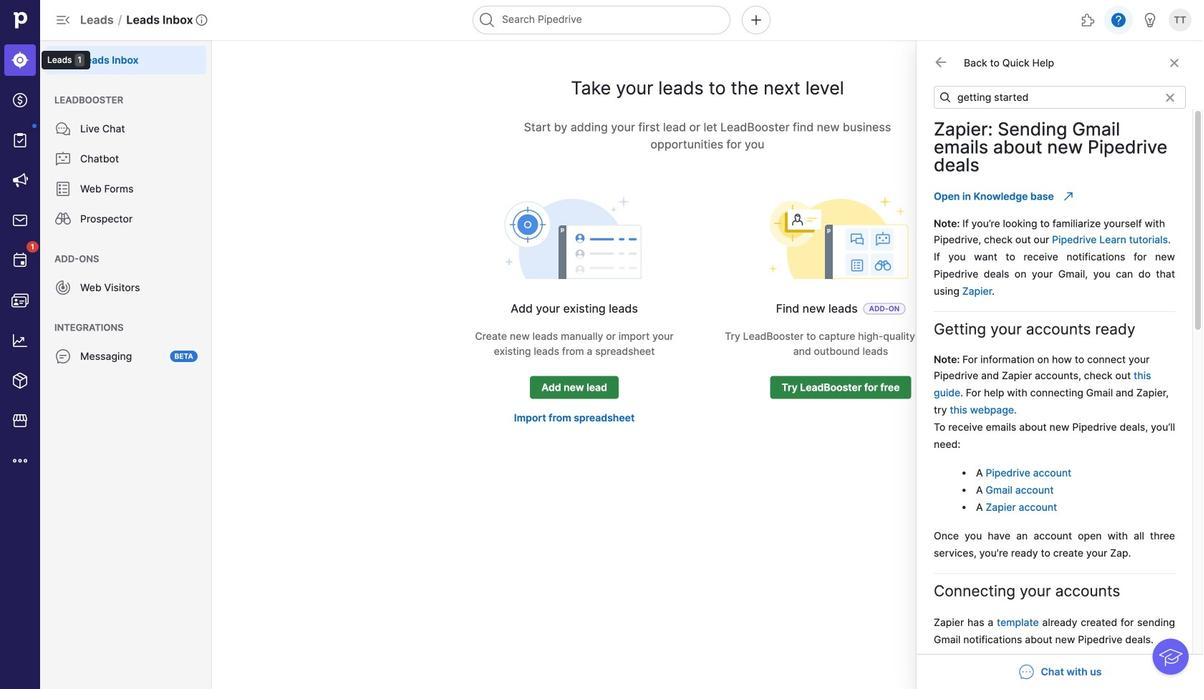 Task type: vqa. For each thing, say whether or not it's contained in the screenshot.
Insights Image
yes



Task type: locate. For each thing, give the bounding box(es) containing it.
color undefined image
[[11, 132, 29, 149], [54, 150, 72, 168], [54, 181, 72, 198]]

color primary image
[[940, 92, 951, 103]]

1 horizontal spatial color secondary image
[[1166, 57, 1184, 69]]

leads image
[[11, 52, 29, 69]]

quick add image
[[748, 11, 765, 29]]

insights image
[[11, 332, 29, 350]]

menu toggle image
[[54, 11, 72, 29]]

0 horizontal spatial color secondary image
[[934, 55, 949, 69]]

1 menu item from the left
[[0, 40, 40, 80]]

2 menu item from the left
[[40, 40, 212, 75]]

color secondary image up the color primary image
[[934, 55, 949, 69]]

menu
[[0, 0, 90, 690], [40, 40, 212, 690]]

sales assistant image
[[1142, 11, 1159, 29]]

color secondary image up color muted "image"
[[1166, 57, 1184, 69]]

more image
[[11, 453, 29, 470]]

color active image
[[1063, 191, 1075, 202]]

deals image
[[11, 92, 29, 109]]

color muted image
[[1165, 92, 1176, 104]]

menu item
[[0, 40, 40, 80], [40, 40, 212, 75]]

1 vertical spatial color undefined image
[[54, 150, 72, 168]]

color secondary image
[[934, 55, 949, 69], [1166, 57, 1184, 69]]

color undefined image
[[54, 52, 72, 69], [54, 120, 72, 138], [54, 211, 72, 228], [11, 252, 29, 269], [54, 279, 72, 297], [54, 348, 72, 365]]



Task type: describe. For each thing, give the bounding box(es) containing it.
sales inbox image
[[11, 212, 29, 229]]

Search Pipedrive field
[[473, 6, 731, 34]]

products image
[[11, 373, 29, 390]]

quick help image
[[1111, 11, 1128, 29]]

knowledge center bot, also known as kc bot is an onboarding assistant that allows you to see the list of onboarding items in one place for quick and easy reference. this improves your in-app experience. image
[[1153, 639, 1189, 676]]

campaigns image
[[11, 172, 29, 189]]

Search all articles text field
[[934, 86, 1186, 109]]

home image
[[9, 9, 31, 31]]

0 vertical spatial color undefined image
[[11, 132, 29, 149]]

2 vertical spatial color undefined image
[[54, 181, 72, 198]]

marketplace image
[[11, 413, 29, 430]]

info image
[[196, 14, 207, 26]]

contacts image
[[11, 292, 29, 310]]



